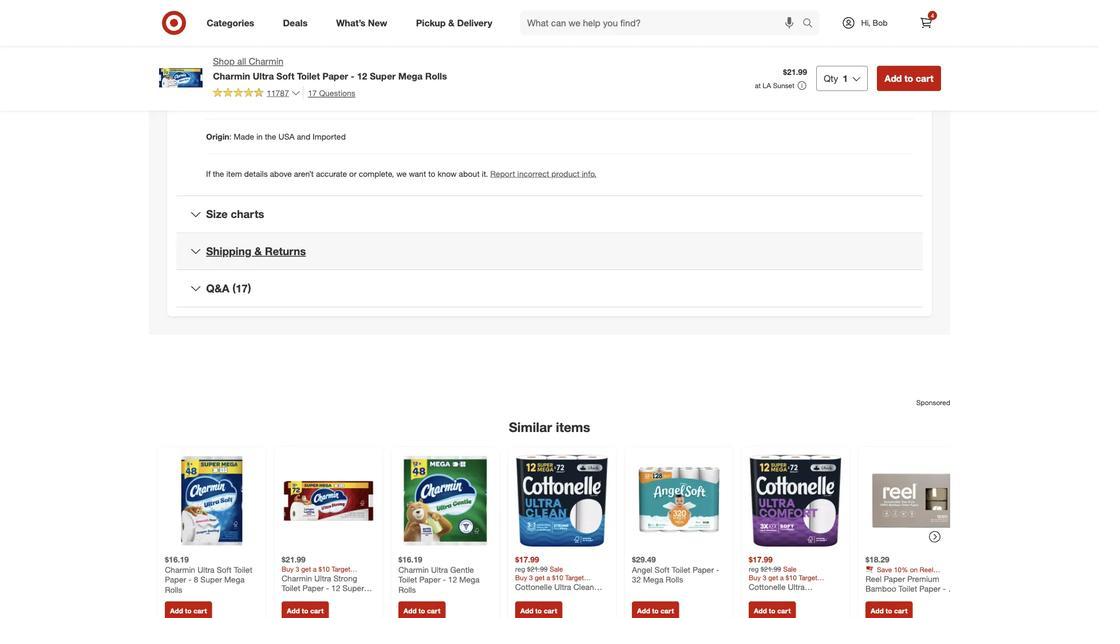 Task type: locate. For each thing, give the bounding box(es) containing it.
soft
[[277, 70, 295, 82], [217, 565, 232, 575], [655, 565, 670, 575]]

the right in
[[265, 131, 276, 142]]

(dpci)
[[258, 97, 283, 107]]

0 horizontal spatial $17.99
[[516, 555, 540, 565]]

tcin : 52238648
[[206, 27, 265, 37]]

paper inside the shop all charmin charmin ultra soft toilet paper - 12 super mega rolls
[[323, 70, 348, 82]]

angel
[[632, 565, 653, 575]]

rolls inside $29.49 angel soft toilet paper - 32 mega rolls
[[666, 575, 684, 585]]

- inside reel paper premium bamboo toilet paper - 12 mega rolls
[[944, 584, 947, 594]]

: left 253-
[[283, 97, 285, 107]]

add to cart
[[885, 73, 934, 84], [170, 607, 207, 615], [287, 607, 324, 615], [404, 607, 441, 615], [521, 607, 558, 615], [638, 607, 674, 615], [754, 607, 791, 615], [871, 607, 908, 615]]

-
[[351, 70, 355, 82], [717, 565, 720, 575], [189, 575, 192, 585], [443, 575, 446, 585], [326, 584, 329, 594], [944, 584, 947, 594]]

charts
[[231, 208, 264, 221]]

toilet inside $16.19 charmin ultra soft toilet paper - 8 super mega rolls
[[234, 565, 253, 575]]

$16.19 for charmin ultra soft toilet paper - 8 super mega rolls
[[165, 555, 189, 565]]

ultra inside $16.19 charmin ultra soft toilet paper - 8 super mega rolls
[[198, 565, 215, 575]]

1
[[843, 73, 849, 84]]

know
[[438, 169, 457, 179]]

mega inside $16.19 charmin ultra gentle toilet paper - 12 mega rolls
[[460, 575, 480, 585]]

1 horizontal spatial super
[[343, 584, 364, 594]]

soft up 11787
[[277, 70, 295, 82]]

toilet inside reel paper premium bamboo toilet paper - 12 mega rolls
[[899, 584, 918, 594]]

1 horizontal spatial reg
[[749, 565, 759, 574]]

1 $16.19 from the left
[[165, 555, 189, 565]]

cart for cottonelle ultra comfortcare strong toilet paper - 12 super mega rolls image
[[778, 607, 791, 615]]

0 vertical spatial &
[[449, 17, 455, 28]]

shop
[[213, 56, 235, 67]]

reg for cottonelle ultra comfortcare strong toilet paper - 12 super mega rolls image
[[749, 565, 759, 574]]

the right the if on the left top
[[213, 169, 224, 179]]

to for cottonelle ultra comfortcare strong toilet paper - 12 super mega rolls image
[[769, 607, 776, 615]]

add to cart button for cottonelle ultra comfortcare strong toilet paper - 12 super mega rolls image
[[749, 602, 796, 619]]

mega inside reel paper premium bamboo toilet paper - 12 mega rolls
[[866, 594, 886, 604]]

soft right angel
[[655, 565, 670, 575]]

0 horizontal spatial super
[[201, 575, 222, 585]]

cart for cottonelle ultra clean strong toilet paper - 12 super mega rolls 'image'
[[544, 607, 558, 615]]

$17.99 for cottonelle ultra comfortcare strong toilet paper - 12 super mega rolls image
[[749, 555, 773, 565]]

about
[[459, 169, 480, 179]]

rolls inside charmin ultra strong toilet paper - 12 super mega rolls
[[304, 594, 322, 604]]

imported
[[313, 131, 346, 142]]

& inside shipping & returns dropdown button
[[255, 245, 262, 258]]

2 $16.19 from the left
[[399, 555, 423, 565]]

above
[[270, 169, 292, 179]]

17 questions
[[308, 88, 356, 98]]

what's new link
[[327, 10, 402, 36]]

pickup & delivery
[[416, 17, 493, 28]]

& inside pickup & delivery link
[[449, 17, 455, 28]]

toilet inside $16.19 charmin ultra gentle toilet paper - 12 mega rolls
[[399, 575, 417, 585]]

size
[[206, 208, 228, 221]]

reel
[[920, 566, 934, 574], [866, 574, 882, 584]]

ultra inside $16.19 charmin ultra gentle toilet paper - 12 mega rolls
[[431, 565, 448, 575]]

2 $17.99 from the left
[[749, 555, 773, 565]]

the
[[265, 131, 276, 142], [213, 169, 224, 179]]

add
[[885, 73, 903, 84], [170, 607, 183, 615], [287, 607, 300, 615], [404, 607, 417, 615], [521, 607, 534, 615], [638, 607, 651, 615], [754, 607, 768, 615], [871, 607, 884, 615]]

2 sale from the left
[[784, 565, 797, 574]]

2 horizontal spatial super
[[370, 70, 396, 82]]

to for "charmin ultra gentle toilet paper - 12 mega rolls" image on the bottom
[[419, 607, 425, 615]]

la
[[763, 81, 772, 90]]

reel right 'on'
[[920, 566, 934, 574]]

0 horizontal spatial sale
[[550, 565, 563, 574]]

$16.19 inside $16.19 charmin ultra soft toilet paper - 8 super mega rolls
[[165, 555, 189, 565]]

& right pickup
[[449, 17, 455, 28]]

0 horizontal spatial reel
[[866, 574, 882, 584]]

paper
[[323, 70, 348, 82], [693, 565, 714, 575], [884, 574, 906, 584], [165, 575, 186, 585], [420, 575, 441, 585], [303, 584, 324, 594], [920, 584, 941, 594]]

: left made
[[229, 131, 232, 142]]

: left '52238648' on the top of the page
[[225, 27, 227, 37]]

$16.19 charmin ultra soft toilet paper - 8 super mega rolls
[[165, 555, 253, 595]]

1 $17.99 from the left
[[516, 555, 540, 565]]

toilet left strong
[[282, 584, 301, 594]]

origin : made in the usa and imported
[[206, 131, 346, 142]]

toilet left gentle at the left of the page
[[399, 575, 417, 585]]

toilet up 17
[[297, 70, 320, 82]]

: for 52238648
[[225, 27, 227, 37]]

$17.99 reg $21.99 sale
[[516, 555, 563, 574], [749, 555, 797, 574]]

0 horizontal spatial &
[[255, 245, 262, 258]]

1 horizontal spatial reel
[[920, 566, 934, 574]]

strong
[[334, 574, 357, 584]]

1 horizontal spatial soft
[[277, 70, 295, 82]]

2 reg from the left
[[749, 565, 759, 574]]

toilet down bamboo
[[899, 584, 918, 594]]

(17)
[[233, 282, 251, 295]]

to for cottonelle ultra clean strong toilet paper - 12 super mega rolls 'image'
[[536, 607, 542, 615]]

1 horizontal spatial $17.99 reg $21.99 sale
[[749, 555, 797, 574]]

- inside the shop all charmin charmin ultra soft toilet paper - 12 super mega rolls
[[351, 70, 355, 82]]

super
[[370, 70, 396, 82], [201, 575, 222, 585], [343, 584, 364, 594]]

super inside $16.19 charmin ultra soft toilet paper - 8 super mega rolls
[[201, 575, 222, 585]]

1 horizontal spatial $16.19
[[399, 555, 423, 565]]

premium
[[866, 574, 893, 583]]

if the item details above aren't accurate or complete, we want to know about it. report incorrect product info.
[[206, 169, 597, 179]]

deals
[[283, 17, 308, 28]]

$29.49 angel soft toilet paper - 32 mega rolls
[[632, 555, 720, 585]]

charmin inside $16.19 charmin ultra gentle toilet paper - 12 mega rolls
[[399, 565, 429, 575]]

- inside $29.49 angel soft toilet paper - 32 mega rolls
[[717, 565, 720, 575]]

1 horizontal spatial sale
[[784, 565, 797, 574]]

rolls
[[425, 70, 447, 82], [666, 575, 684, 585], [165, 585, 183, 595], [399, 585, 416, 595], [304, 594, 322, 604], [889, 594, 906, 604]]

categories
[[207, 17, 254, 28]]

1 $17.99 reg $21.99 sale from the left
[[516, 555, 563, 574]]

cart
[[916, 73, 934, 84], [194, 607, 207, 615], [310, 607, 324, 615], [427, 607, 441, 615], [544, 607, 558, 615], [661, 607, 674, 615], [778, 607, 791, 615], [895, 607, 908, 615]]

$21.99
[[784, 67, 808, 77], [282, 555, 306, 565], [528, 565, 548, 574], [761, 565, 782, 574]]

rolls inside reel paper premium bamboo toilet paper - 12 mega rolls
[[889, 594, 906, 604]]

2 horizontal spatial soft
[[655, 565, 670, 575]]

cottonelle ultra comfortcare strong toilet paper - 12 super mega rolls image
[[749, 454, 843, 548]]

reg
[[516, 565, 526, 574], [749, 565, 759, 574]]

add for the angel soft toilet paper - 32 mega rolls image on the bottom right of the page
[[638, 607, 651, 615]]

upc : 030772082522
[[206, 62, 281, 72]]

1 sale from the left
[[550, 565, 563, 574]]

paper inside charmin ultra strong toilet paper - 12 super mega rolls
[[303, 584, 324, 594]]

What can we help you find? suggestions appear below search field
[[521, 10, 806, 36]]

similar items region
[[149, 353, 967, 619]]

soft right '8'
[[217, 565, 232, 575]]

030772082522
[[228, 62, 281, 72]]

accurate
[[316, 169, 347, 179]]

angel soft toilet paper - 32 mega rolls image
[[632, 454, 726, 548]]

at
[[755, 81, 761, 90]]

1 horizontal spatial $17.99
[[749, 555, 773, 565]]

cottonelle ultra clean strong toilet paper - 12 super mega rolls image
[[516, 454, 610, 548]]

rolls inside $16.19 charmin ultra gentle toilet paper - 12 mega rolls
[[399, 585, 416, 595]]

12 inside charmin ultra strong toilet paper - 12 super mega rolls
[[332, 584, 341, 594]]

1 horizontal spatial the
[[265, 131, 276, 142]]

charmin
[[249, 56, 284, 67], [213, 70, 250, 82], [165, 565, 195, 575], [399, 565, 429, 575], [282, 574, 312, 584]]

: left all
[[223, 62, 226, 72]]

add to cart button for "charmin ultra gentle toilet paper - 12 mega rolls" image on the bottom
[[399, 602, 446, 619]]

1 vertical spatial &
[[255, 245, 262, 258]]

$16.19
[[165, 555, 189, 565], [399, 555, 423, 565]]

qty 1
[[824, 73, 849, 84]]

similar
[[509, 419, 553, 435]]

search button
[[798, 10, 826, 38]]

add for "charmin ultra gentle toilet paper - 12 mega rolls" image on the bottom
[[404, 607, 417, 615]]

toilet right $29.49
[[672, 565, 691, 575]]

0 horizontal spatial $16.19
[[165, 555, 189, 565]]

on
[[911, 566, 918, 574]]

32
[[632, 575, 641, 585]]

12 inside $16.19 charmin ultra gentle toilet paper - 12 mega rolls
[[448, 575, 457, 585]]

:
[[225, 27, 227, 37], [223, 62, 226, 72], [283, 97, 285, 107], [229, 131, 232, 142]]

add to cart button for reel paper premium bamboo toilet paper - 12 mega rolls image
[[866, 602, 913, 619]]

0 horizontal spatial $17.99 reg $21.99 sale
[[516, 555, 563, 574]]

add to cart for the angel soft toilet paper - 32 mega rolls image on the bottom right of the page
[[638, 607, 674, 615]]

toilet right '8'
[[234, 565, 253, 575]]

$16.19 inside $16.19 charmin ultra gentle toilet paper - 12 mega rolls
[[399, 555, 423, 565]]

cart for charmin ultra soft toilet paper - 8 super mega rolls image
[[194, 607, 207, 615]]

mega inside the shop all charmin charmin ultra soft toilet paper - 12 super mega rolls
[[399, 70, 423, 82]]

0297
[[316, 97, 333, 107]]

0 vertical spatial the
[[265, 131, 276, 142]]

details
[[244, 169, 268, 179]]

mega inside charmin ultra strong toilet paper - 12 super mega rolls
[[282, 594, 302, 604]]

delivery
[[457, 17, 493, 28]]

0 horizontal spatial the
[[213, 169, 224, 179]]

add for reel paper premium bamboo toilet paper - 12 mega rolls image
[[871, 607, 884, 615]]

17
[[308, 88, 317, 98]]

1 reg from the left
[[516, 565, 526, 574]]

& left the returns
[[255, 245, 262, 258]]

12 inside the shop all charmin charmin ultra soft toilet paper - 12 super mega rolls
[[357, 70, 368, 82]]

0 horizontal spatial reg
[[516, 565, 526, 574]]

0 horizontal spatial soft
[[217, 565, 232, 575]]

2 $17.99 reg $21.99 sale from the left
[[749, 555, 797, 574]]

reel down $18.29
[[866, 574, 882, 584]]

bob
[[873, 18, 888, 28]]

12 inside reel paper premium bamboo toilet paper - 12 mega rolls
[[949, 584, 958, 594]]

add to cart button
[[878, 66, 942, 91], [165, 602, 212, 619], [282, 602, 329, 619], [399, 602, 446, 619], [516, 602, 563, 619], [632, 602, 680, 619], [749, 602, 796, 619], [866, 602, 913, 619]]

ultra inside the shop all charmin charmin ultra soft toilet paper - 12 super mega rolls
[[253, 70, 274, 82]]

paper inside $16.19 charmin ultra soft toilet paper - 8 super mega rolls
[[165, 575, 186, 585]]

what's
[[336, 17, 366, 28]]

sunset
[[774, 81, 795, 90]]

upc
[[206, 62, 223, 72]]

to for charmin ultra strong toilet paper - 12 super mega rolls image
[[302, 607, 309, 615]]

4 link
[[914, 10, 940, 36]]

52238648
[[230, 27, 265, 37]]

1 horizontal spatial &
[[449, 17, 455, 28]]

add to cart for cottonelle ultra clean strong toilet paper - 12 super mega rolls 'image'
[[521, 607, 558, 615]]

paper
[[940, 574, 958, 583]]

add for cottonelle ultra comfortcare strong toilet paper - 12 super mega rolls image
[[754, 607, 768, 615]]

toilet inside charmin ultra strong toilet paper - 12 super mega rolls
[[282, 584, 301, 594]]

number
[[225, 97, 256, 107]]

1 vertical spatial the
[[213, 169, 224, 179]]



Task type: describe. For each thing, give the bounding box(es) containing it.
save 10% on reel premium bamboo toilet paper
[[866, 566, 958, 583]]

add to cart for "charmin ultra gentle toilet paper - 12 mega rolls" image on the bottom
[[404, 607, 441, 615]]

made
[[234, 131, 254, 142]]

sponsored
[[917, 399, 951, 407]]

it.
[[482, 169, 488, 179]]

charmin ultra gentle toilet paper - 12 mega rolls image
[[399, 454, 493, 548]]

& for shipping
[[255, 245, 262, 258]]

add to cart for cottonelle ultra comfortcare strong toilet paper - 12 super mega rolls image
[[754, 607, 791, 615]]

shipping
[[206, 245, 252, 258]]

pickup
[[416, 17, 446, 28]]

- inside $16.19 charmin ultra soft toilet paper - 8 super mega rolls
[[189, 575, 192, 585]]

gentle
[[451, 565, 474, 575]]

253-
[[287, 97, 304, 107]]

cart for "charmin ultra gentle toilet paper - 12 mega rolls" image on the bottom
[[427, 607, 441, 615]]

to for reel paper premium bamboo toilet paper - 12 mega rolls image
[[886, 607, 893, 615]]

in
[[257, 131, 263, 142]]

soft inside the shop all charmin charmin ultra soft toilet paper - 12 super mega rolls
[[277, 70, 295, 82]]

want
[[409, 169, 426, 179]]

$17.99 for cottonelle ultra clean strong toilet paper - 12 super mega rolls 'image'
[[516, 555, 540, 565]]

new
[[368, 17, 388, 28]]

ultra inside charmin ultra strong toilet paper - 12 super mega rolls
[[315, 574, 331, 584]]

at la sunset
[[755, 81, 795, 90]]

$17.99 reg $21.99 sale for cottonelle ultra comfortcare strong toilet paper - 12 super mega rolls image
[[749, 555, 797, 574]]

what's new
[[336, 17, 388, 28]]

$17.99 reg $21.99 sale for cottonelle ultra clean strong toilet paper - 12 super mega rolls 'image'
[[516, 555, 563, 574]]

incorrect
[[518, 169, 550, 179]]

report
[[491, 169, 516, 179]]

items
[[556, 419, 591, 435]]

similar items
[[509, 419, 591, 435]]

image of charmin ultra soft toilet paper - 12 super mega rolls image
[[158, 55, 204, 101]]

: for made
[[229, 131, 232, 142]]

questions
[[319, 88, 356, 98]]

add to cart for charmin ultra soft toilet paper - 8 super mega rolls image
[[170, 607, 207, 615]]

sale for cottonelle ultra clean strong toilet paper - 12 super mega rolls 'image'
[[550, 565, 563, 574]]

toilet
[[923, 574, 938, 583]]

4
[[932, 12, 935, 19]]

soft inside $16.19 charmin ultra soft toilet paper - 8 super mega rolls
[[217, 565, 232, 575]]

item
[[206, 97, 223, 107]]

sale for cottonelle ultra comfortcare strong toilet paper - 12 super mega rolls image
[[784, 565, 797, 574]]

save
[[878, 566, 893, 574]]

paper inside $29.49 angel soft toilet paper - 32 mega rolls
[[693, 565, 714, 575]]

complete,
[[359, 169, 394, 179]]

add to cart button for charmin ultra strong toilet paper - 12 super mega rolls image
[[282, 602, 329, 619]]

charmin ultra strong toilet paper - 12 super mega rolls
[[282, 574, 364, 604]]

size charts button
[[176, 196, 923, 233]]

17 questions link
[[303, 86, 356, 100]]

cart for charmin ultra strong toilet paper - 12 super mega rolls image
[[310, 607, 324, 615]]

cart for the angel soft toilet paper - 32 mega rolls image on the bottom right of the page
[[661, 607, 674, 615]]

origin
[[206, 131, 229, 142]]

paper inside $16.19 charmin ultra gentle toilet paper - 12 mega rolls
[[420, 575, 441, 585]]

pickup & delivery link
[[407, 10, 507, 36]]

hi,
[[862, 18, 871, 28]]

to for the angel soft toilet paper - 32 mega rolls image on the bottom right of the page
[[653, 607, 659, 615]]

& for pickup
[[449, 17, 455, 28]]

- inside charmin ultra strong toilet paper - 12 super mega rolls
[[326, 584, 329, 594]]

mega inside $29.49 angel soft toilet paper - 32 mega rolls
[[644, 575, 664, 585]]

bamboo
[[866, 584, 897, 594]]

categories link
[[197, 10, 269, 36]]

$16.19 for charmin ultra gentle toilet paper - 12 mega rolls
[[399, 555, 423, 565]]

or
[[350, 169, 357, 179]]

rolls inside $16.19 charmin ultra soft toilet paper - 8 super mega rolls
[[165, 585, 183, 595]]

mega inside $16.19 charmin ultra soft toilet paper - 8 super mega rolls
[[224, 575, 245, 585]]

charmin inside $16.19 charmin ultra soft toilet paper - 8 super mega rolls
[[165, 565, 195, 575]]

q&a (17)
[[206, 282, 251, 295]]

item
[[227, 169, 242, 179]]

bamboo
[[895, 574, 921, 583]]

if
[[206, 169, 211, 179]]

add for cottonelle ultra clean strong toilet paper - 12 super mega rolls 'image'
[[521, 607, 534, 615]]

q&a (17) button
[[176, 270, 923, 307]]

item number (dpci) : 253-06-0297
[[206, 97, 333, 107]]

add for charmin ultra soft toilet paper - 8 super mega rolls image
[[170, 607, 183, 615]]

reel inside save 10% on reel premium bamboo toilet paper
[[920, 566, 934, 574]]

11787
[[267, 88, 289, 98]]

we
[[397, 169, 407, 179]]

and
[[297, 131, 311, 142]]

super inside charmin ultra strong toilet paper - 12 super mega rolls
[[343, 584, 364, 594]]

: for 030772082522
[[223, 62, 226, 72]]

reg for cottonelle ultra clean strong toilet paper - 12 super mega rolls 'image'
[[516, 565, 526, 574]]

add to cart button for the angel soft toilet paper - 32 mega rolls image on the bottom right of the page
[[632, 602, 680, 619]]

$18.29
[[866, 555, 890, 565]]

soft inside $29.49 angel soft toilet paper - 32 mega rolls
[[655, 565, 670, 575]]

qty
[[824, 73, 839, 84]]

super inside the shop all charmin charmin ultra soft toilet paper - 12 super mega rolls
[[370, 70, 396, 82]]

deals link
[[273, 10, 322, 36]]

aren't
[[294, 169, 314, 179]]

toilet inside $29.49 angel soft toilet paper - 32 mega rolls
[[672, 565, 691, 575]]

charmin ultra soft toilet paper - 8 super mega rolls image
[[165, 454, 259, 548]]

to for charmin ultra soft toilet paper - 8 super mega rolls image
[[185, 607, 192, 615]]

charmin ultra strong toilet paper - 12 super mega rolls image
[[282, 454, 376, 548]]

rolls inside the shop all charmin charmin ultra soft toilet paper - 12 super mega rolls
[[425, 70, 447, 82]]

usa
[[279, 131, 295, 142]]

add to cart for reel paper premium bamboo toilet paper - 12 mega rolls image
[[871, 607, 908, 615]]

tcin
[[206, 27, 225, 37]]

charmin inside charmin ultra strong toilet paper - 12 super mega rolls
[[282, 574, 312, 584]]

add to cart for charmin ultra strong toilet paper - 12 super mega rolls image
[[287, 607, 324, 615]]

06-
[[304, 97, 316, 107]]

report incorrect product info. button
[[491, 168, 597, 180]]

toilet inside the shop all charmin charmin ultra soft toilet paper - 12 super mega rolls
[[297, 70, 320, 82]]

shop all charmin charmin ultra soft toilet paper - 12 super mega rolls
[[213, 56, 447, 82]]

search
[[798, 18, 826, 30]]

reel paper premium bamboo toilet paper - 12 mega rolls
[[866, 574, 958, 604]]

premium
[[908, 574, 940, 584]]

add for charmin ultra strong toilet paper - 12 super mega rolls image
[[287, 607, 300, 615]]

info.
[[582, 169, 597, 179]]

size charts
[[206, 208, 264, 221]]

cart for reel paper premium bamboo toilet paper - 12 mega rolls image
[[895, 607, 908, 615]]

8
[[194, 575, 198, 585]]

$16.19 charmin ultra gentle toilet paper - 12 mega rolls
[[399, 555, 480, 595]]

10%
[[895, 566, 909, 574]]

shipping & returns button
[[176, 233, 923, 270]]

returns
[[265, 245, 306, 258]]

all
[[237, 56, 246, 67]]

add to cart button for charmin ultra soft toilet paper - 8 super mega rolls image
[[165, 602, 212, 619]]

reel inside reel paper premium bamboo toilet paper - 12 mega rolls
[[866, 574, 882, 584]]

reel paper premium bamboo toilet paper - 12 mega rolls image
[[866, 454, 960, 548]]

$29.49
[[632, 555, 656, 565]]

product
[[552, 169, 580, 179]]

q&a
[[206, 282, 230, 295]]

- inside $16.19 charmin ultra gentle toilet paper - 12 mega rolls
[[443, 575, 446, 585]]

add to cart button for cottonelle ultra clean strong toilet paper - 12 super mega rolls 'image'
[[516, 602, 563, 619]]

11787 link
[[213, 86, 301, 100]]



Task type: vqa. For each thing, say whether or not it's contained in the screenshot.


